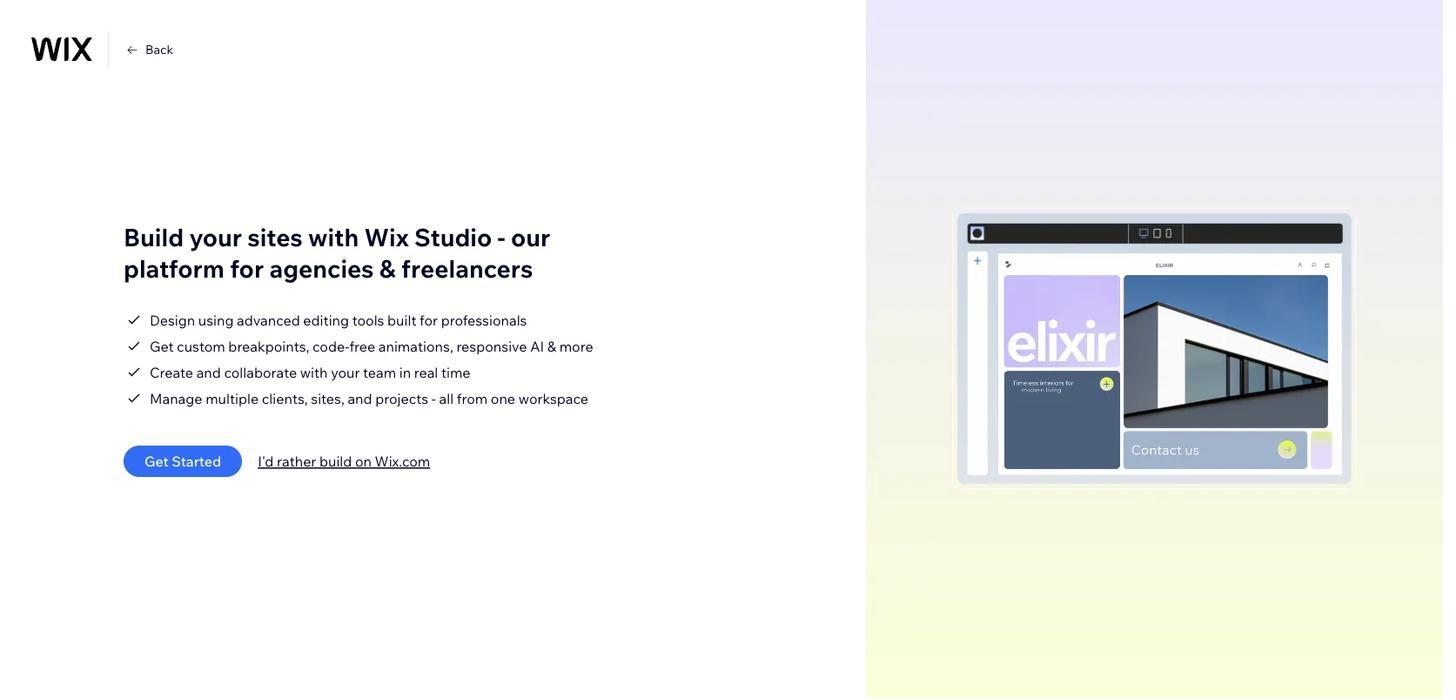 Task type: locate. For each thing, give the bounding box(es) containing it.
for
[[230, 253, 264, 283], [420, 312, 438, 329]]

& right ai
[[547, 338, 556, 355]]

rather
[[277, 453, 316, 470]]

build
[[319, 453, 352, 470]]

collaborate
[[224, 364, 297, 381]]

1 horizontal spatial &
[[547, 338, 556, 355]]

get up create
[[150, 338, 174, 355]]

1 horizontal spatial and
[[348, 390, 372, 407]]

started
[[172, 453, 221, 470]]

with inside build your sites with wix studio - our platform for agencies & freelancers
[[308, 222, 359, 252]]

0 horizontal spatial -
[[432, 390, 436, 407]]

get
[[150, 338, 174, 355], [145, 453, 169, 470]]

get left started
[[145, 453, 169, 470]]

1 vertical spatial and
[[348, 390, 372, 407]]

with up agencies
[[308, 222, 359, 252]]

0 vertical spatial &
[[379, 253, 396, 283]]

1 vertical spatial with
[[300, 364, 328, 381]]

1 vertical spatial for
[[420, 312, 438, 329]]

our
[[511, 222, 550, 252]]

0 horizontal spatial your
[[189, 222, 242, 252]]

wix
[[364, 222, 409, 252]]

i'd rather build on wix.com button
[[258, 451, 430, 472]]

animations,
[[378, 338, 453, 355]]

1 vertical spatial &
[[547, 338, 556, 355]]

professionals
[[441, 312, 527, 329]]

built
[[387, 312, 417, 329]]

using
[[198, 312, 234, 329]]

1 vertical spatial -
[[432, 390, 436, 407]]

code-
[[313, 338, 349, 355]]

0 vertical spatial for
[[230, 253, 264, 283]]

1 horizontal spatial -
[[498, 222, 505, 252]]

with inside 'design using advanced editing tools built for professionals get custom breakpoints, code-free animations, responsive ai & more create and collaborate with your team in real time manage multiple clients, sites, and projects - all from one workspace'
[[300, 364, 328, 381]]

on
[[355, 453, 372, 470]]

and
[[196, 364, 221, 381], [348, 390, 372, 407]]

- left all
[[432, 390, 436, 407]]

studio
[[414, 222, 492, 252]]

design
[[150, 312, 195, 329]]

0 vertical spatial -
[[498, 222, 505, 252]]

build your sites with wix studio - our platform for agencies & freelancers
[[124, 222, 550, 283]]

& down wix
[[379, 253, 396, 283]]

clients,
[[262, 390, 308, 407]]

- inside 'design using advanced editing tools built for professionals get custom breakpoints, code-free animations, responsive ai & more create and collaborate with your team in real time manage multiple clients, sites, and projects - all from one workspace'
[[432, 390, 436, 407]]

0 vertical spatial with
[[308, 222, 359, 252]]

0 vertical spatial get
[[150, 338, 174, 355]]

and right sites,
[[348, 390, 372, 407]]

responsive
[[456, 338, 527, 355]]

in
[[399, 364, 411, 381]]

sites
[[247, 222, 303, 252]]

0 horizontal spatial &
[[379, 253, 396, 283]]

breakpoints,
[[228, 338, 309, 355]]

0 horizontal spatial and
[[196, 364, 221, 381]]

1 horizontal spatial your
[[331, 364, 360, 381]]

0 horizontal spatial for
[[230, 253, 264, 283]]

with up sites,
[[300, 364, 328, 381]]

for inside build your sites with wix studio - our platform for agencies & freelancers
[[230, 253, 264, 283]]

team
[[363, 364, 396, 381]]

ai
[[530, 338, 544, 355]]

your up platform
[[189, 222, 242, 252]]

0 vertical spatial your
[[189, 222, 242, 252]]

get started button
[[124, 446, 242, 477]]

&
[[379, 253, 396, 283], [547, 338, 556, 355]]

editing
[[303, 312, 349, 329]]

your down code-
[[331, 364, 360, 381]]

for right built
[[420, 312, 438, 329]]

& inside build your sites with wix studio - our platform for agencies & freelancers
[[379, 253, 396, 283]]

1 vertical spatial your
[[331, 364, 360, 381]]

for inside 'design using advanced editing tools built for professionals get custom breakpoints, code-free animations, responsive ai & more create and collaborate with your team in real time manage multiple clients, sites, and projects - all from one workspace'
[[420, 312, 438, 329]]

1 vertical spatial get
[[145, 453, 169, 470]]

manage
[[150, 390, 202, 407]]

- left the our
[[498, 222, 505, 252]]

and down custom
[[196, 364, 221, 381]]

i'd
[[258, 453, 274, 470]]

- inside build your sites with wix studio - our platform for agencies & freelancers
[[498, 222, 505, 252]]

advanced
[[237, 312, 300, 329]]

1 horizontal spatial for
[[420, 312, 438, 329]]

with
[[308, 222, 359, 252], [300, 364, 328, 381]]

from
[[457, 390, 488, 407]]

your inside 'design using advanced editing tools built for professionals get custom breakpoints, code-free animations, responsive ai & more create and collaborate with your team in real time manage multiple clients, sites, and projects - all from one workspace'
[[331, 364, 360, 381]]

platform
[[124, 253, 224, 283]]

-
[[498, 222, 505, 252], [432, 390, 436, 407]]

for down sites
[[230, 253, 264, 283]]

get inside button
[[145, 453, 169, 470]]

your
[[189, 222, 242, 252], [331, 364, 360, 381]]



Task type: vqa. For each thing, say whether or not it's contained in the screenshot.
the top &
yes



Task type: describe. For each thing, give the bounding box(es) containing it.
multiple
[[206, 390, 259, 407]]

more
[[559, 338, 593, 355]]

back button
[[124, 42, 173, 57]]

one
[[491, 390, 515, 407]]

real
[[414, 364, 438, 381]]

get started
[[145, 453, 221, 470]]

create
[[150, 364, 193, 381]]

workspace
[[519, 390, 588, 407]]

& inside 'design using advanced editing tools built for professionals get custom breakpoints, code-free animations, responsive ai & more create and collaborate with your team in real time manage multiple clients, sites, and projects - all from one workspace'
[[547, 338, 556, 355]]

time
[[441, 364, 471, 381]]

sites,
[[311, 390, 345, 407]]

all
[[439, 390, 454, 407]]

back
[[145, 42, 173, 57]]

custom
[[177, 338, 225, 355]]

0 vertical spatial and
[[196, 364, 221, 381]]

get inside 'design using advanced editing tools built for professionals get custom breakpoints, code-free animations, responsive ai & more create and collaborate with your team in real time manage multiple clients, sites, and projects - all from one workspace'
[[150, 338, 174, 355]]

design using advanced editing tools built for professionals get custom breakpoints, code-free animations, responsive ai & more create and collaborate with your team in real time manage multiple clients, sites, and projects - all from one workspace
[[150, 312, 593, 407]]

wix.com
[[375, 453, 430, 470]]

free
[[349, 338, 375, 355]]

i'd rather build on wix.com
[[258, 453, 430, 470]]

your inside build your sites with wix studio - our platform for agencies & freelancers
[[189, 222, 242, 252]]

projects
[[375, 390, 429, 407]]

freelancers
[[401, 253, 533, 283]]

agencies
[[269, 253, 374, 283]]

tools
[[352, 312, 384, 329]]

build
[[124, 222, 184, 252]]



